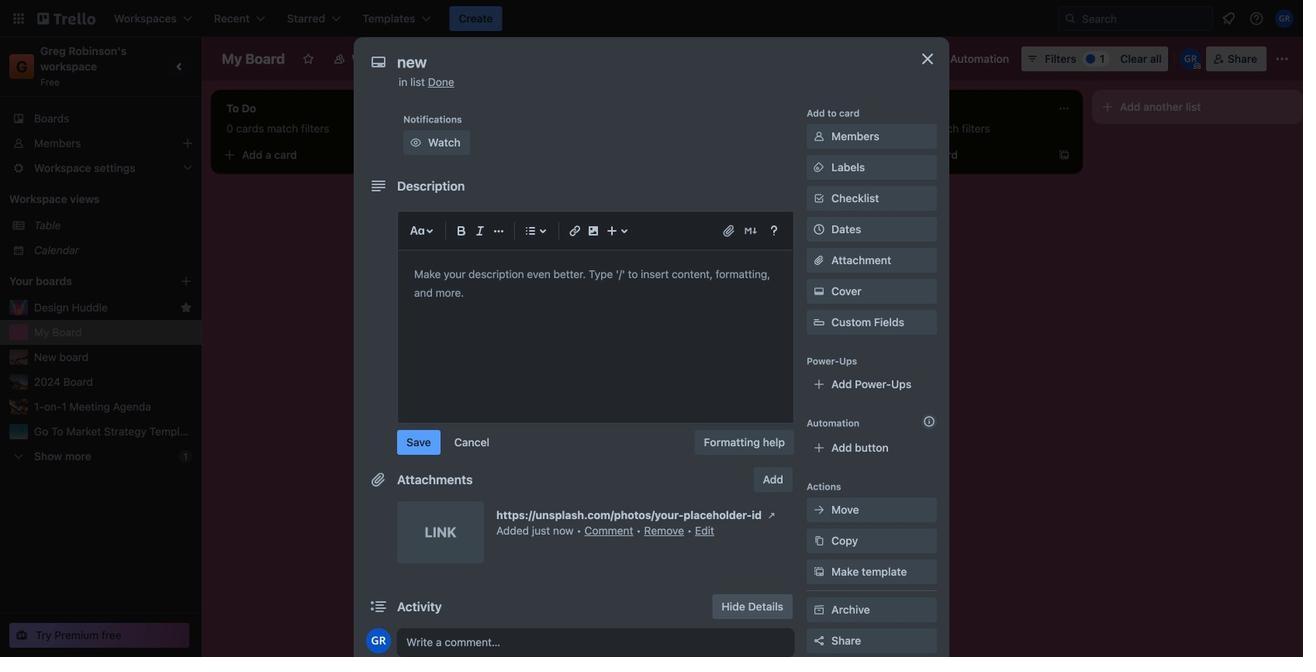 Task type: locate. For each thing, give the bounding box(es) containing it.
Search field
[[1077, 8, 1212, 29]]

star or unstar board image
[[302, 53, 314, 65]]

greg robinson (gregrobinson96) image
[[1180, 48, 1201, 70], [366, 629, 391, 654]]

Board name text field
[[214, 47, 293, 71]]

create from template… image
[[397, 149, 410, 161], [1058, 149, 1070, 161], [838, 206, 850, 219]]

attach and insert link image
[[721, 223, 737, 239]]

lists image
[[521, 222, 540, 240]]

open information menu image
[[1249, 11, 1264, 26]]

0 notifications image
[[1219, 9, 1238, 28]]

1 vertical spatial greg robinson (gregrobinson96) image
[[366, 629, 391, 654]]

1 horizontal spatial greg robinson (gregrobinson96) image
[[1180, 48, 1201, 70]]

bold ⌘b image
[[452, 222, 471, 240]]

0 vertical spatial greg robinson (gregrobinson96) image
[[1180, 48, 1201, 70]]

search image
[[1064, 12, 1077, 25]]

None text field
[[389, 48, 901, 76]]

sm image
[[929, 47, 950, 68], [811, 129, 827, 144], [811, 160, 827, 175], [811, 284, 827, 299], [811, 503, 827, 518], [764, 508, 780, 524], [811, 534, 827, 549], [811, 565, 827, 580], [811, 603, 827, 618]]

editor toolbar
[[405, 219, 787, 244]]

primary element
[[0, 0, 1303, 37]]

text styles image
[[408, 222, 427, 240]]

more formatting image
[[489, 222, 508, 240]]

link ⌘k image
[[565, 222, 584, 240]]

2 horizontal spatial create from template… image
[[1058, 149, 1070, 161]]

image image
[[584, 222, 603, 240]]

close dialog image
[[918, 50, 937, 68]]

1 horizontal spatial create from template… image
[[838, 206, 850, 219]]



Task type: vqa. For each thing, say whether or not it's contained in the screenshot.
0 notifications image
yes



Task type: describe. For each thing, give the bounding box(es) containing it.
show menu image
[[1274, 51, 1290, 67]]

0 horizontal spatial create from template… image
[[397, 149, 410, 161]]

Main content area, start typing to enter text. text field
[[414, 265, 777, 302]]

view markdown image
[[743, 223, 759, 239]]

italic ⌘i image
[[471, 222, 489, 240]]

open help dialog image
[[765, 222, 783, 240]]

Write a comment text field
[[397, 629, 794, 657]]

starred icon image
[[180, 302, 192, 314]]

greg robinson (gregrobinson96) image
[[1275, 9, 1294, 28]]

sm image
[[408, 135, 424, 150]]

text formatting group
[[452, 222, 508, 240]]

0 horizontal spatial greg robinson (gregrobinson96) image
[[366, 629, 391, 654]]

add board image
[[180, 275, 192, 288]]

your boards with 7 items element
[[9, 272, 157, 291]]



